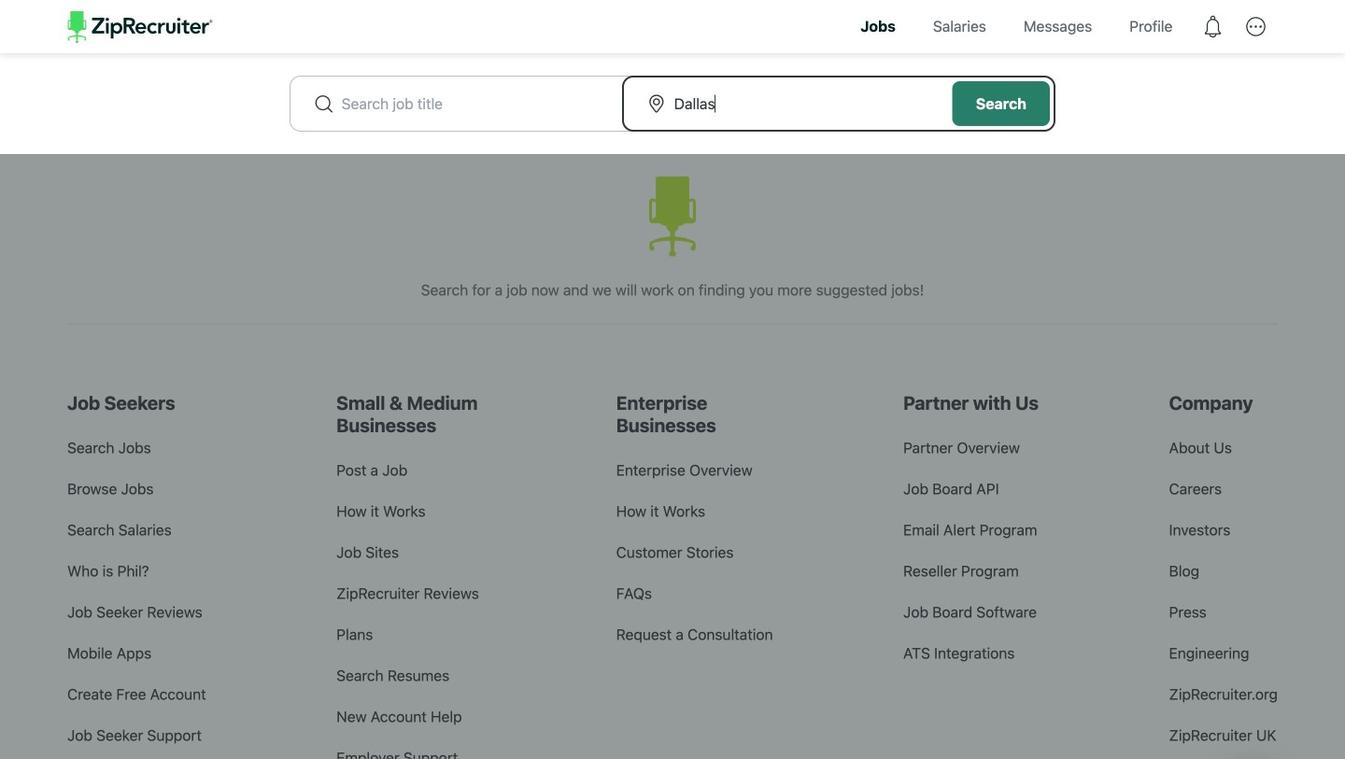 Task type: locate. For each thing, give the bounding box(es) containing it.
1 horizontal spatial ziprecruiter image
[[650, 176, 696, 257]]

Search location or remote field
[[674, 92, 931, 115]]

ziprecruiter image
[[68, 11, 213, 43], [650, 176, 696, 257]]

0 vertical spatial ziprecruiter image
[[68, 11, 213, 43]]



Task type: vqa. For each thing, say whether or not it's contained in the screenshot.
the topmost ZipRecruiter image
yes



Task type: describe. For each thing, give the bounding box(es) containing it.
1 vertical spatial ziprecruiter image
[[650, 176, 696, 257]]

Search job title field
[[342, 92, 597, 115]]

0 horizontal spatial ziprecruiter image
[[68, 11, 213, 43]]



